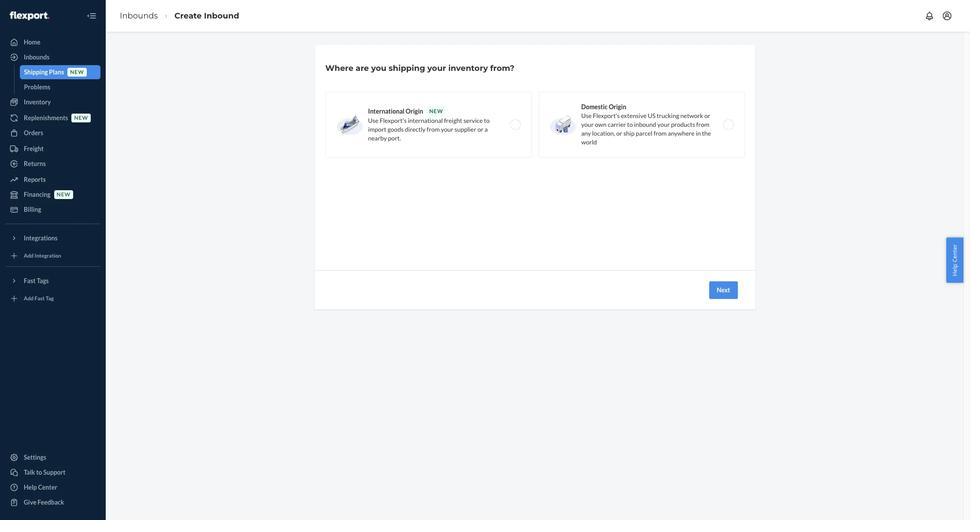 Task type: vqa. For each thing, say whether or not it's contained in the screenshot.
the a in the Automatic repayments according to a set schedule.
no



Task type: locate. For each thing, give the bounding box(es) containing it.
0 horizontal spatial inbounds
[[24, 53, 50, 61]]

1 horizontal spatial center
[[951, 244, 959, 262]]

1 horizontal spatial inbounds
[[120, 11, 158, 21]]

problems link
[[20, 80, 100, 94]]

from right parcel
[[654, 130, 667, 137]]

to up ship
[[627, 121, 633, 128]]

feedback
[[38, 499, 64, 506]]

add fast tag link
[[5, 292, 100, 306]]

fast left tag
[[35, 295, 45, 302]]

center inside help center button
[[951, 244, 959, 262]]

0 vertical spatial fast
[[24, 277, 36, 285]]

1 horizontal spatial to
[[484, 117, 490, 124]]

your
[[428, 63, 446, 73], [582, 121, 594, 128], [658, 121, 670, 128], [441, 126, 454, 133]]

extensive
[[621, 112, 647, 119]]

0 horizontal spatial to
[[36, 469, 42, 476]]

any
[[582, 130, 591, 137]]

to right talk
[[36, 469, 42, 476]]

0 horizontal spatial help center
[[24, 484, 57, 491]]

problems
[[24, 83, 50, 91]]

world
[[582, 138, 597, 146]]

origin
[[609, 103, 627, 111], [406, 108, 423, 115]]

us
[[648, 112, 656, 119]]

flexport's
[[380, 117, 407, 124]]

new
[[70, 69, 84, 76], [429, 108, 443, 115], [74, 115, 88, 121], [57, 191, 71, 198]]

support
[[43, 469, 66, 476]]

help center inside button
[[951, 244, 959, 276]]

a
[[485, 126, 488, 133]]

1 vertical spatial inbounds
[[24, 53, 50, 61]]

own
[[595, 121, 607, 128]]

open account menu image
[[942, 11, 953, 21]]

network
[[681, 112, 704, 119]]

1 vertical spatial add
[[24, 295, 34, 302]]

add
[[24, 253, 34, 259], [24, 295, 34, 302]]

0 horizontal spatial or
[[478, 126, 484, 133]]

flexport's
[[593, 112, 620, 119]]

0 vertical spatial help
[[951, 264, 959, 276]]

center inside help center link
[[38, 484, 57, 491]]

your down freight
[[441, 126, 454, 133]]

0 vertical spatial inbounds
[[120, 11, 158, 21]]

add inside add fast tag link
[[24, 295, 34, 302]]

new for shipping plans
[[70, 69, 84, 76]]

to up a
[[484, 117, 490, 124]]

help center
[[951, 244, 959, 276], [24, 484, 57, 491]]

new down reports link
[[57, 191, 71, 198]]

0 vertical spatial help center
[[951, 244, 959, 276]]

home
[[24, 38, 40, 46]]

close navigation image
[[86, 11, 97, 21]]

fast tags button
[[5, 274, 100, 288]]

fast
[[24, 277, 36, 285], [35, 295, 45, 302]]

or down carrier
[[617, 130, 623, 137]]

1 vertical spatial center
[[38, 484, 57, 491]]

2 horizontal spatial or
[[705, 112, 711, 119]]

new up international
[[429, 108, 443, 115]]

help center button
[[947, 238, 964, 283]]

new right 'plans'
[[70, 69, 84, 76]]

import
[[368, 126, 387, 133]]

flexport logo image
[[10, 11, 49, 20]]

inbounds link inside breadcrumbs "navigation"
[[120, 11, 158, 21]]

use down domestic
[[582, 112, 592, 119]]

2 add from the top
[[24, 295, 34, 302]]

add fast tag
[[24, 295, 54, 302]]

settings link
[[5, 451, 100, 465]]

add integration link
[[5, 249, 100, 263]]

1 horizontal spatial from
[[654, 130, 667, 137]]

shipping plans
[[24, 68, 64, 76]]

your right shipping
[[428, 63, 446, 73]]

origin inside domestic origin use flexport's extensive us trucking network or your own carrier to inbound your products from any location, or ship parcel from anywhere in the world
[[609, 103, 627, 111]]

1 vertical spatial inbounds link
[[5, 50, 100, 64]]

use up import
[[368, 117, 379, 124]]

0 horizontal spatial from
[[427, 126, 440, 133]]

origin for international
[[406, 108, 423, 115]]

billing
[[24, 206, 41, 213]]

international
[[368, 108, 405, 115]]

1 horizontal spatial help
[[951, 264, 959, 276]]

1 horizontal spatial inbounds link
[[120, 11, 158, 21]]

are
[[356, 63, 369, 73]]

breadcrumbs navigation
[[113, 3, 246, 29]]

use inside use flexport's international freight service to import goods directly from your supplier or a nearby port.
[[368, 117, 379, 124]]

to
[[484, 117, 490, 124], [627, 121, 633, 128], [36, 469, 42, 476]]

add left "integration" on the top left of the page
[[24, 253, 34, 259]]

fast left tags
[[24, 277, 36, 285]]

give
[[24, 499, 36, 506]]

or
[[705, 112, 711, 119], [478, 126, 484, 133], [617, 130, 623, 137]]

center
[[951, 244, 959, 262], [38, 484, 57, 491]]

0 vertical spatial center
[[951, 244, 959, 262]]

1 add from the top
[[24, 253, 34, 259]]

add for add fast tag
[[24, 295, 34, 302]]

add inside add integration link
[[24, 253, 34, 259]]

carrier
[[608, 121, 626, 128]]

supplier
[[455, 126, 477, 133]]

inventory link
[[5, 95, 100, 109]]

inbounds
[[120, 11, 158, 21], [24, 53, 50, 61]]

1 vertical spatial help
[[24, 484, 37, 491]]

or right network
[[705, 112, 711, 119]]

add down fast tags
[[24, 295, 34, 302]]

create inbound link
[[175, 11, 239, 21]]

create
[[175, 11, 202, 21]]

0 horizontal spatial origin
[[406, 108, 423, 115]]

origin up flexport's
[[609, 103, 627, 111]]

location,
[[592, 130, 615, 137]]

2 horizontal spatial to
[[627, 121, 633, 128]]

0 horizontal spatial center
[[38, 484, 57, 491]]

0 vertical spatial inbounds link
[[120, 11, 158, 21]]

help inside button
[[951, 264, 959, 276]]

talk to support
[[24, 469, 66, 476]]

integrations button
[[5, 231, 100, 245]]

new for financing
[[57, 191, 71, 198]]

from down international
[[427, 126, 440, 133]]

shipping
[[24, 68, 48, 76]]

fast inside dropdown button
[[24, 277, 36, 285]]

0 horizontal spatial help
[[24, 484, 37, 491]]

new for international origin
[[429, 108, 443, 115]]

1 horizontal spatial help center
[[951, 244, 959, 276]]

your down trucking
[[658, 121, 670, 128]]

from up the
[[697, 121, 710, 128]]

trucking
[[657, 112, 680, 119]]

new up the orders link
[[74, 115, 88, 121]]

inbound
[[634, 121, 657, 128]]

from
[[697, 121, 710, 128], [427, 126, 440, 133], [654, 130, 667, 137]]

1 vertical spatial fast
[[35, 295, 45, 302]]

0 horizontal spatial use
[[368, 117, 379, 124]]

inventory
[[449, 63, 488, 73]]

origin up international
[[406, 108, 423, 115]]

or left a
[[478, 126, 484, 133]]

1 horizontal spatial origin
[[609, 103, 627, 111]]

inbound
[[204, 11, 239, 21]]

port.
[[388, 134, 401, 142]]

inbounds link
[[120, 11, 158, 21], [5, 50, 100, 64]]

0 vertical spatial add
[[24, 253, 34, 259]]

shipping
[[389, 63, 425, 73]]

freight
[[24, 145, 44, 152]]

1 horizontal spatial use
[[582, 112, 592, 119]]

use
[[582, 112, 592, 119], [368, 117, 379, 124]]



Task type: describe. For each thing, give the bounding box(es) containing it.
inventory
[[24, 98, 51, 106]]

international
[[408, 117, 443, 124]]

domestic
[[582, 103, 608, 111]]

freight
[[444, 117, 462, 124]]

1 horizontal spatial or
[[617, 130, 623, 137]]

help center link
[[5, 481, 100, 495]]

in
[[696, 130, 701, 137]]

service
[[464, 117, 483, 124]]

to inside domestic origin use flexport's extensive us trucking network or your own carrier to inbound your products from any location, or ship parcel from anywhere in the world
[[627, 121, 633, 128]]

tags
[[37, 277, 49, 285]]

international origin
[[368, 108, 423, 115]]

origin for domestic
[[609, 103, 627, 111]]

you
[[371, 63, 387, 73]]

tag
[[46, 295, 54, 302]]

your up any at the right top
[[582, 121, 594, 128]]

fast tags
[[24, 277, 49, 285]]

to inside use flexport's international freight service to import goods directly from your supplier or a nearby port.
[[484, 117, 490, 124]]

talk
[[24, 469, 35, 476]]

financing
[[24, 191, 51, 198]]

talk to support button
[[5, 466, 100, 480]]

give feedback
[[24, 499, 64, 506]]

where
[[325, 63, 354, 73]]

your inside use flexport's international freight service to import goods directly from your supplier or a nearby port.
[[441, 126, 454, 133]]

reports
[[24, 176, 46, 183]]

settings
[[24, 454, 46, 461]]

create inbound
[[175, 11, 239, 21]]

orders link
[[5, 126, 100, 140]]

next
[[717, 286, 731, 294]]

give feedback button
[[5, 496, 100, 510]]

billing link
[[5, 203, 100, 217]]

next button
[[710, 282, 738, 299]]

products
[[671, 121, 695, 128]]

returns link
[[5, 157, 100, 171]]

open notifications image
[[925, 11, 935, 21]]

1 vertical spatial help center
[[24, 484, 57, 491]]

use inside domestic origin use flexport's extensive us trucking network or your own carrier to inbound your products from any location, or ship parcel from anywhere in the world
[[582, 112, 592, 119]]

2 horizontal spatial from
[[697, 121, 710, 128]]

integrations
[[24, 234, 58, 242]]

reports link
[[5, 173, 100, 187]]

use flexport's international freight service to import goods directly from your supplier or a nearby port.
[[368, 117, 490, 142]]

to inside talk to support button
[[36, 469, 42, 476]]

where are you shipping your inventory from?
[[325, 63, 515, 73]]

from?
[[490, 63, 515, 73]]

integration
[[35, 253, 61, 259]]

home link
[[5, 35, 100, 49]]

from inside use flexport's international freight service to import goods directly from your supplier or a nearby port.
[[427, 126, 440, 133]]

nearby
[[368, 134, 387, 142]]

orders
[[24, 129, 43, 137]]

the
[[702, 130, 711, 137]]

or inside use flexport's international freight service to import goods directly from your supplier or a nearby port.
[[478, 126, 484, 133]]

replenishments
[[24, 114, 68, 122]]

inbounds inside breadcrumbs "navigation"
[[120, 11, 158, 21]]

returns
[[24, 160, 46, 167]]

goods
[[388, 126, 404, 133]]

new for replenishments
[[74, 115, 88, 121]]

anywhere
[[668, 130, 695, 137]]

freight link
[[5, 142, 100, 156]]

add integration
[[24, 253, 61, 259]]

ship
[[624, 130, 635, 137]]

0 horizontal spatial inbounds link
[[5, 50, 100, 64]]

add for add integration
[[24, 253, 34, 259]]

domestic origin use flexport's extensive us trucking network or your own carrier to inbound your products from any location, or ship parcel from anywhere in the world
[[582, 103, 711, 146]]

directly
[[405, 126, 426, 133]]

parcel
[[636, 130, 653, 137]]

plans
[[49, 68, 64, 76]]



